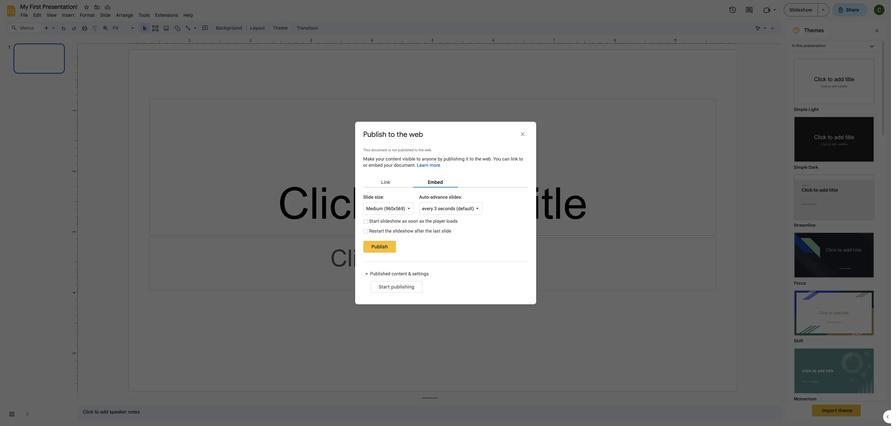 Task type: vqa. For each thing, say whether or not it's contained in the screenshot.
menu containing Did you mean:
no



Task type: describe. For each thing, give the bounding box(es) containing it.
0 vertical spatial your
[[376, 156, 385, 162]]

every
[[422, 206, 433, 211]]

not
[[392, 148, 397, 152]]

background
[[216, 25, 242, 31]]

content inside tab
[[392, 271, 407, 277]]

medium
[[366, 206, 383, 211]]

link
[[511, 156, 518, 162]]

loads
[[447, 219, 458, 224]]

settings
[[412, 271, 429, 277]]

publish button
[[363, 241, 396, 253]]

soon
[[408, 219, 418, 224]]

publish for publish to the web
[[363, 130, 386, 139]]

more
[[430, 163, 440, 168]]

to inside heading
[[388, 130, 395, 139]]

menu bar inside menu bar banner
[[18, 9, 196, 19]]

the up anyone
[[419, 148, 424, 152]]

content inside make your content visible to anyone by publishing it to the web. you can link to or embed your document.
[[386, 156, 401, 162]]

publish to the web heading
[[363, 130, 429, 139]]

to up 'learn'
[[417, 156, 421, 162]]

1 vertical spatial slideshow
[[393, 228, 413, 234]]

1 vertical spatial your
[[384, 163, 393, 168]]

Menus field
[[8, 23, 41, 33]]

medium (960x569)
[[366, 206, 405, 211]]

publish to the web
[[363, 130, 423, 139]]

it
[[466, 156, 468, 162]]

learn more
[[417, 163, 440, 168]]

document.
[[394, 163, 416, 168]]

Restart the slideshow after the last slide checkbox
[[364, 229, 369, 234]]

make your content visible to anyone by publishing it to the web. you can link to or embed your document.
[[363, 156, 523, 168]]

themes section
[[787, 21, 886, 426]]

start publishing button
[[371, 281, 423, 293]]

Shift radio
[[791, 287, 878, 345]]

last
[[433, 228, 441, 234]]

1 as from the left
[[402, 219, 407, 224]]

the left 'last' at the left bottom of the page
[[425, 228, 432, 234]]

published
[[370, 271, 390, 277]]

visible
[[402, 156, 415, 162]]

simple dark
[[794, 165, 818, 170]]

published content & settings
[[370, 271, 429, 277]]

transition
[[297, 25, 318, 31]]

link
[[381, 179, 390, 185]]

theme button
[[270, 23, 291, 33]]

&
[[408, 271, 411, 277]]

embed
[[428, 179, 443, 185]]

slide
[[363, 195, 373, 200]]

Momentum radio
[[791, 345, 878, 403]]

this
[[363, 148, 370, 152]]

publish to the web dialog
[[355, 122, 536, 305]]

menu bar banner
[[0, 0, 891, 426]]

import
[[822, 408, 837, 414]]

the left player
[[425, 219, 432, 224]]

slide size:
[[363, 195, 384, 200]]

publishing inside 'button'
[[391, 284, 414, 290]]

main toolbar
[[41, 23, 321, 33]]

light
[[809, 107, 819, 112]]

slide
[[442, 228, 451, 234]]

publish for publish
[[371, 244, 388, 250]]

to right it
[[470, 156, 474, 162]]

is
[[388, 148, 391, 152]]

web. inside make your content visible to anyone by publishing it to the web. you can link to or embed your document.
[[482, 156, 492, 162]]

0 horizontal spatial web.
[[425, 148, 432, 152]]

start for start slideshow as soon as the player loads
[[369, 219, 379, 224]]

Star checkbox
[[82, 3, 91, 12]]

momentum
[[794, 396, 817, 402]]



Task type: locate. For each thing, give the bounding box(es) containing it.
the
[[397, 130, 407, 139], [419, 148, 424, 152], [475, 156, 481, 162], [425, 219, 432, 224], [385, 228, 392, 234], [425, 228, 432, 234]]

streamline
[[794, 223, 816, 228]]

Streamline radio
[[791, 171, 878, 229]]

publish inside button
[[371, 244, 388, 250]]

medium (960x569) option
[[366, 205, 406, 212]]

Rename text field
[[18, 3, 81, 11]]

0 vertical spatial web.
[[425, 148, 432, 152]]

background button
[[213, 23, 245, 33]]

content down not
[[386, 156, 401, 162]]

embed tab
[[413, 178, 458, 188]]

dark
[[809, 165, 818, 170]]

the right it
[[475, 156, 481, 162]]

0 vertical spatial content
[[386, 156, 401, 162]]

web
[[409, 130, 423, 139]]

option group inside themes section
[[787, 52, 881, 426]]

web. up anyone
[[425, 148, 432, 152]]

the inside heading
[[397, 130, 407, 139]]

0 horizontal spatial publishing
[[391, 284, 414, 290]]

2 as from the left
[[419, 219, 424, 224]]

make
[[363, 156, 375, 162]]

document
[[371, 148, 387, 152]]

tab list inside publish to the web dialog
[[363, 176, 528, 188]]

link tab
[[363, 178, 408, 187]]

tab list
[[363, 176, 528, 188]]

you
[[493, 156, 501, 162]]

restart the slideshow after the last slide
[[369, 228, 451, 234]]

start publishing
[[379, 284, 414, 290]]

slide size: list box
[[363, 202, 413, 215]]

start slideshow as soon as the player loads
[[369, 219, 458, 224]]

start
[[369, 219, 379, 224], [379, 284, 390, 290]]

menu bar
[[18, 9, 196, 19]]

publishing left it
[[444, 156, 465, 162]]

start inside 'button'
[[379, 284, 390, 290]]

1 vertical spatial content
[[392, 271, 407, 277]]

Simple Light radio
[[791, 55, 878, 426]]

(default)
[[456, 206, 474, 211]]

the inside make your content visible to anyone by publishing it to the web. you can link to or embed your document.
[[475, 156, 481, 162]]

to right the link on the top of the page
[[519, 156, 523, 162]]

0 horizontal spatial as
[[402, 219, 407, 224]]

player
[[433, 219, 445, 224]]

1 simple from the top
[[794, 107, 808, 112]]

navigation
[[0, 37, 72, 426]]

option group containing simple light
[[787, 52, 881, 426]]

publishing
[[444, 156, 465, 162], [391, 284, 414, 290]]

theme
[[838, 408, 853, 414]]

published content & settings tab
[[363, 271, 429, 278]]

simple light
[[794, 107, 819, 112]]

1 vertical spatial simple
[[794, 165, 808, 170]]

publishing inside make your content visible to anyone by publishing it to the web. you can link to or embed your document.
[[444, 156, 465, 162]]

every 3 seconds (default) option
[[422, 205, 474, 212]]

1 horizontal spatial publishing
[[444, 156, 465, 162]]

to
[[388, 130, 395, 139], [415, 148, 418, 152], [417, 156, 421, 162], [470, 156, 474, 162], [519, 156, 523, 162]]

this document is not published to the web.
[[363, 148, 432, 152]]

web. left you
[[482, 156, 492, 162]]

theme
[[273, 25, 288, 31]]

import theme
[[822, 408, 853, 414]]

option group
[[787, 52, 881, 426]]

seconds
[[438, 206, 455, 211]]

every 3 seconds (default)
[[422, 206, 474, 211]]

as right soon
[[419, 219, 424, 224]]

transition button
[[294, 23, 321, 33]]

simple inside radio
[[794, 107, 808, 112]]

1 vertical spatial web.
[[482, 156, 492, 162]]

slideshow
[[380, 219, 401, 224], [393, 228, 413, 234]]

0 vertical spatial publishing
[[444, 156, 465, 162]]

share. private to only me. image
[[838, 7, 844, 13]]

(960x569)
[[384, 206, 405, 211]]

Focus radio
[[791, 229, 878, 287]]

published
[[398, 148, 414, 152]]

3
[[434, 206, 437, 211]]

learn more link
[[417, 163, 440, 168]]

simple inside option
[[794, 165, 808, 170]]

or
[[363, 163, 367, 168]]

to right published
[[415, 148, 418, 152]]

auto-advance slides:
[[419, 195, 462, 200]]

simple for simple light
[[794, 107, 808, 112]]

content
[[386, 156, 401, 162], [392, 271, 407, 277]]

restart
[[369, 228, 384, 234]]

focus
[[794, 280, 806, 286]]

tab list containing link
[[363, 176, 528, 188]]

publish inside heading
[[363, 130, 386, 139]]

Start slideshow as soon as the player loads checkbox
[[364, 219, 369, 224]]

publish
[[363, 130, 386, 139], [371, 244, 388, 250]]

publish up the document
[[363, 130, 386, 139]]

0 vertical spatial publish
[[363, 130, 386, 139]]

1 vertical spatial publishing
[[391, 284, 414, 290]]

import theme button
[[812, 405, 861, 417]]

slideshow down soon
[[393, 228, 413, 234]]

the right restart
[[385, 228, 392, 234]]

start right start slideshow as soon as the player loads option
[[369, 219, 379, 224]]

slideshow down slide size: list box
[[380, 219, 401, 224]]

simple for simple dark
[[794, 165, 808, 170]]

your up embed
[[376, 156, 385, 162]]

as
[[402, 219, 407, 224], [419, 219, 424, 224]]

by
[[438, 156, 442, 162]]

publish down restart
[[371, 244, 388, 250]]

themes
[[804, 27, 824, 34]]

as left soon
[[402, 219, 407, 224]]

1 horizontal spatial web.
[[482, 156, 492, 162]]

anyone
[[422, 156, 437, 162]]

1 vertical spatial publish
[[371, 244, 388, 250]]

web.
[[425, 148, 432, 152], [482, 156, 492, 162]]

mode and view toolbar
[[753, 21, 778, 35]]

simple left dark
[[794, 165, 808, 170]]

Simple Dark radio
[[791, 113, 878, 171]]

the left the web
[[397, 130, 407, 139]]

after
[[415, 228, 424, 234]]

1 vertical spatial start
[[379, 284, 390, 290]]

embed
[[369, 163, 383, 168]]

start down published
[[379, 284, 390, 290]]

auto-
[[419, 195, 430, 200]]

your right embed
[[384, 163, 393, 168]]

content left &
[[392, 271, 407, 277]]

shift
[[794, 338, 803, 344]]

advance
[[430, 195, 448, 200]]

learn
[[417, 163, 428, 168]]

0 vertical spatial slideshow
[[380, 219, 401, 224]]

2 simple from the top
[[794, 165, 808, 170]]

auto-advance slides: list box
[[419, 202, 482, 215]]

publish to the web application
[[0, 0, 891, 426]]

1 horizontal spatial as
[[419, 219, 424, 224]]

simple left "light"
[[794, 107, 808, 112]]

size:
[[375, 195, 384, 200]]

publishing down published content & settings
[[391, 284, 414, 290]]

start for start publishing
[[379, 284, 390, 290]]

your
[[376, 156, 385, 162], [384, 163, 393, 168]]

slides:
[[449, 195, 462, 200]]

simple
[[794, 107, 808, 112], [794, 165, 808, 170]]

can
[[502, 156, 510, 162]]

0 vertical spatial start
[[369, 219, 379, 224]]

navigation inside publish to the web application
[[0, 37, 72, 426]]

0 vertical spatial simple
[[794, 107, 808, 112]]

to up is
[[388, 130, 395, 139]]



